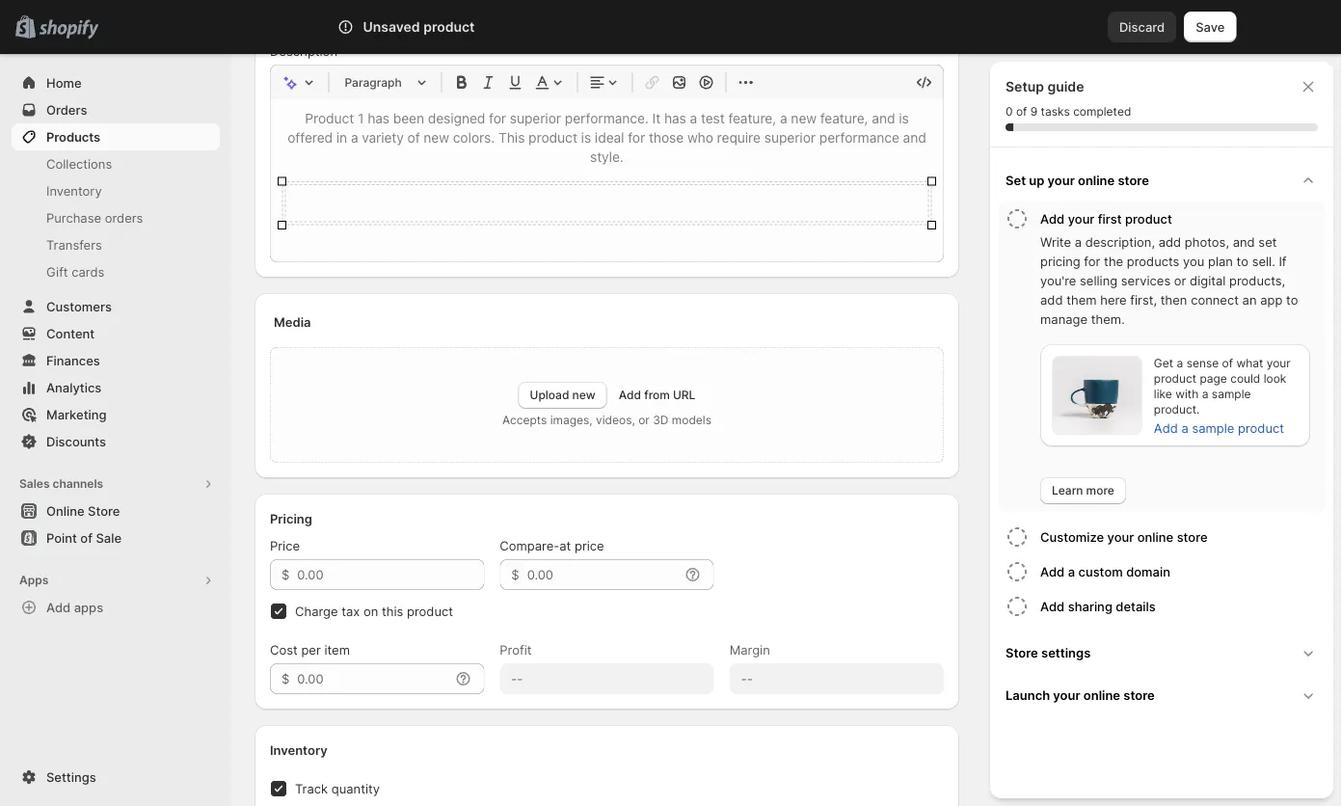 Task type: vqa. For each thing, say whether or not it's contained in the screenshot.
first Search products text box from the bottom
no



Task type: locate. For each thing, give the bounding box(es) containing it.
0 horizontal spatial store
[[88, 504, 120, 518]]

add a custom domain button
[[1041, 555, 1326, 589]]

add left from
[[619, 389, 642, 403]]

a inside button
[[1069, 564, 1076, 579]]

tax
[[342, 604, 360, 619]]

1 vertical spatial of
[[1223, 356, 1234, 370]]

your up "add a custom domain"
[[1108, 530, 1135, 545]]

online up the domain
[[1138, 530, 1174, 545]]

or left 3d
[[639, 414, 650, 428]]

or inside the write a description, add photos, and set pricing for the products you plan to sell. if you're selling services or digital products, add them here first, then connect an app to manage them.
[[1175, 273, 1187, 288]]

0 vertical spatial inventory
[[46, 183, 102, 198]]

to right app at the top right of page
[[1287, 292, 1299, 307]]

0
[[1006, 105, 1013, 119]]

customize your online store button
[[1041, 520, 1326, 555]]

add right mark add sharing details as done icon
[[1041, 599, 1065, 614]]

of left 9
[[1017, 105, 1028, 119]]

2 vertical spatial of
[[80, 531, 93, 545]]

connect
[[1191, 292, 1239, 307]]

setup guide dialog
[[991, 62, 1334, 799]]

add left apps in the left of the page
[[46, 600, 71, 615]]

photos,
[[1185, 234, 1230, 249]]

online inside launch your online store button
[[1084, 688, 1121, 703]]

to
[[1237, 254, 1249, 269], [1287, 292, 1299, 307]]

1 horizontal spatial of
[[1017, 105, 1028, 119]]

your left "first"
[[1069, 211, 1095, 226]]

online down settings
[[1084, 688, 1121, 703]]

product right the this on the bottom left of page
[[407, 604, 453, 619]]

customize your online store
[[1041, 530, 1208, 545]]

this
[[382, 604, 404, 619]]

0 vertical spatial online
[[1078, 173, 1115, 188]]

write a description, add photos, and set pricing for the products you plan to sell. if you're selling services or digital products, add them here first, then connect an app to manage them.
[[1041, 234, 1299, 327]]

first,
[[1131, 292, 1158, 307]]

your right up
[[1048, 173, 1075, 188]]

could
[[1231, 372, 1261, 386]]

images,
[[551, 414, 593, 428]]

0 horizontal spatial to
[[1237, 254, 1249, 269]]

purchase orders link
[[12, 205, 220, 232]]

store up launch
[[1006, 645, 1039, 660]]

inventory up track
[[270, 743, 328, 758]]

1 vertical spatial inventory
[[270, 743, 328, 758]]

add up write
[[1041, 211, 1065, 226]]

online for launch your online store
[[1084, 688, 1121, 703]]

your inside button
[[1108, 530, 1135, 545]]

0 vertical spatial or
[[1175, 273, 1187, 288]]

sample down the could
[[1212, 387, 1252, 401]]

of up page
[[1223, 356, 1234, 370]]

item
[[324, 643, 350, 658]]

store up "first"
[[1118, 173, 1150, 188]]

videos,
[[596, 414, 636, 428]]

0 horizontal spatial add
[[1041, 292, 1063, 307]]

your inside 'button'
[[1069, 211, 1095, 226]]

purchase
[[46, 210, 101, 225]]

product down look
[[1239, 421, 1285, 436]]

per
[[301, 643, 321, 658]]

0 horizontal spatial or
[[639, 414, 650, 428]]

0 vertical spatial of
[[1017, 105, 1028, 119]]

track quantity
[[295, 782, 380, 797]]

add inside add your first product 'button'
[[1041, 211, 1065, 226]]

get a sense of what your product page could look like with a sample product. add a sample product
[[1155, 356, 1291, 436]]

$ down price
[[282, 568, 290, 583]]

of inside button
[[80, 531, 93, 545]]

add up products
[[1159, 234, 1182, 249]]

add inside add sharing details button
[[1041, 599, 1065, 614]]

of for 9
[[1017, 105, 1028, 119]]

discard
[[1120, 19, 1165, 34]]

a
[[1075, 234, 1082, 249], [1177, 356, 1184, 370], [1203, 387, 1209, 401], [1182, 421, 1189, 436], [1069, 564, 1076, 579]]

your right launch
[[1054, 688, 1081, 703]]

discounts link
[[12, 428, 220, 455]]

2 vertical spatial store
[[1124, 688, 1155, 703]]

store inside button
[[1118, 173, 1150, 188]]

add for custom
[[1041, 564, 1065, 579]]

a right write
[[1075, 234, 1082, 249]]

orders
[[105, 210, 143, 225]]

them
[[1067, 292, 1097, 307]]

online up add your first product
[[1078, 173, 1115, 188]]

store inside store settings button
[[1006, 645, 1039, 660]]

store up sale
[[88, 504, 120, 518]]

sense
[[1187, 356, 1219, 370]]

like
[[1155, 387, 1173, 401]]

save
[[1196, 19, 1226, 34]]

online inside customize your online store button
[[1138, 530, 1174, 545]]

add down you're
[[1041, 292, 1063, 307]]

add from url button
[[619, 389, 696, 403]]

1 horizontal spatial inventory
[[270, 743, 328, 758]]

sale
[[96, 531, 122, 545]]

0 vertical spatial add
[[1159, 234, 1182, 249]]

or up then
[[1175, 273, 1187, 288]]

inventory up 'purchase'
[[46, 183, 102, 198]]

sample down the product.
[[1193, 421, 1235, 436]]

your for add your first product
[[1069, 211, 1095, 226]]

2 vertical spatial online
[[1084, 688, 1121, 703]]

for
[[1085, 254, 1101, 269]]

1 vertical spatial to
[[1287, 292, 1299, 307]]

add inside the add a custom domain button
[[1041, 564, 1065, 579]]

1 vertical spatial sample
[[1193, 421, 1235, 436]]

point of sale button
[[0, 525, 232, 552]]

product inside 'button'
[[1126, 211, 1173, 226]]

store
[[1118, 173, 1150, 188], [1177, 530, 1208, 545], [1124, 688, 1155, 703]]

store inside button
[[1124, 688, 1155, 703]]

at
[[560, 539, 571, 554]]

of left sale
[[80, 531, 93, 545]]

your
[[1048, 173, 1075, 188], [1069, 211, 1095, 226], [1267, 356, 1291, 370], [1108, 530, 1135, 545], [1054, 688, 1081, 703]]

1 horizontal spatial add
[[1159, 234, 1182, 249]]

store inside online store link
[[88, 504, 120, 518]]

orders link
[[12, 96, 220, 123]]

store for launch your online store
[[1124, 688, 1155, 703]]

$ for cost per item
[[282, 672, 290, 687]]

new
[[573, 389, 596, 403]]

your up look
[[1267, 356, 1291, 370]]

customers link
[[12, 293, 220, 320]]

store down store settings button
[[1124, 688, 1155, 703]]

selling
[[1080, 273, 1118, 288]]

your for customize your online store
[[1108, 530, 1135, 545]]

launch your online store
[[1006, 688, 1155, 703]]

products link
[[12, 123, 220, 150]]

content
[[46, 326, 95, 341]]

a for write a description, add photos, and set pricing for the products you plan to sell. if you're selling services or digital products, add them here first, then connect an app to manage them.
[[1075, 234, 1082, 249]]

add sharing details
[[1041, 599, 1156, 614]]

if
[[1279, 254, 1287, 269]]

add
[[1159, 234, 1182, 249], [1041, 292, 1063, 307]]

on
[[364, 604, 378, 619]]

Profit text field
[[500, 664, 714, 695]]

add a sample product button
[[1143, 415, 1296, 442]]

here
[[1101, 292, 1127, 307]]

2 horizontal spatial of
[[1223, 356, 1234, 370]]

0 horizontal spatial of
[[80, 531, 93, 545]]

mark add a custom domain as done image
[[1006, 560, 1029, 584]]

$ down cost
[[282, 672, 290, 687]]

gift cards
[[46, 264, 104, 279]]

or
[[1175, 273, 1187, 288], [639, 414, 650, 428]]

0 vertical spatial store
[[1118, 173, 1150, 188]]

1 vertical spatial store
[[1177, 530, 1208, 545]]

a left custom
[[1069, 564, 1076, 579]]

$ down compare-
[[512, 568, 520, 583]]

add down the product.
[[1155, 421, 1179, 436]]

add your first product
[[1041, 211, 1173, 226]]

of
[[1017, 105, 1028, 119], [1223, 356, 1234, 370], [80, 531, 93, 545]]

online inside set up your online store button
[[1078, 173, 1115, 188]]

home link
[[12, 69, 220, 96]]

search
[[423, 19, 464, 34]]

inventory
[[46, 183, 102, 198], [270, 743, 328, 758]]

services
[[1122, 273, 1171, 288]]

1 horizontal spatial store
[[1006, 645, 1039, 660]]

write
[[1041, 234, 1072, 249]]

analytics link
[[12, 374, 220, 401]]

margin
[[730, 643, 771, 658]]

media
[[274, 315, 311, 330]]

sales channels
[[19, 477, 103, 491]]

an
[[1243, 292, 1257, 307]]

a for get a sense of what your product page could look like with a sample product. add a sample product
[[1177, 356, 1184, 370]]

store inside button
[[1177, 530, 1208, 545]]

0 horizontal spatial inventory
[[46, 183, 102, 198]]

set
[[1259, 234, 1278, 249]]

products
[[46, 129, 100, 144]]

to down and
[[1237, 254, 1249, 269]]

$
[[282, 568, 290, 583], [512, 568, 520, 583], [282, 672, 290, 687]]

a inside the write a description, add photos, and set pricing for the products you plan to sell. if you're selling services or digital products, add them here first, then connect an app to manage them.
[[1075, 234, 1082, 249]]

add right mark add a custom domain as done icon
[[1041, 564, 1065, 579]]

1 vertical spatial online
[[1138, 530, 1174, 545]]

product up description,
[[1126, 211, 1173, 226]]

product down get
[[1155, 372, 1197, 386]]

you
[[1184, 254, 1205, 269]]

online
[[1078, 173, 1115, 188], [1138, 530, 1174, 545], [1084, 688, 1121, 703]]

store up the add a custom domain button
[[1177, 530, 1208, 545]]

page
[[1200, 372, 1228, 386]]

your inside button
[[1054, 688, 1081, 703]]

0 vertical spatial store
[[88, 504, 120, 518]]

settings
[[1042, 645, 1091, 660]]

1 horizontal spatial or
[[1175, 273, 1187, 288]]

marketing link
[[12, 401, 220, 428]]

digital
[[1190, 273, 1226, 288]]

product
[[424, 19, 475, 35], [1126, 211, 1173, 226], [1155, 372, 1197, 386], [1239, 421, 1285, 436], [407, 604, 453, 619]]

1 vertical spatial store
[[1006, 645, 1039, 660]]

apps button
[[12, 567, 220, 594]]

sharing
[[1069, 599, 1113, 614]]

mark customize your online store as done image
[[1006, 526, 1029, 549]]

a right get
[[1177, 356, 1184, 370]]

online for customize your online store
[[1138, 530, 1174, 545]]



Task type: describe. For each thing, give the bounding box(es) containing it.
what
[[1237, 356, 1264, 370]]

transfers link
[[12, 232, 220, 259]]

a for add a custom domain
[[1069, 564, 1076, 579]]

discard button
[[1108, 12, 1177, 42]]

$ for compare-at price
[[512, 568, 520, 583]]

1 vertical spatial add
[[1041, 292, 1063, 307]]

store settings button
[[998, 632, 1326, 674]]

add inside get a sense of what your product page could look like with a sample product. add a sample product
[[1155, 421, 1179, 436]]

$ for price
[[282, 568, 290, 583]]

collections link
[[12, 150, 220, 177]]

unsaved product
[[363, 19, 475, 35]]

description
[[270, 44, 338, 59]]

unsaved
[[363, 19, 420, 35]]

price
[[270, 539, 300, 554]]

app
[[1261, 292, 1283, 307]]

quantity
[[332, 782, 380, 797]]

content link
[[12, 320, 220, 347]]

the
[[1105, 254, 1124, 269]]

save button
[[1185, 12, 1237, 42]]

description,
[[1086, 234, 1156, 249]]

Margin text field
[[730, 664, 944, 695]]

accepts images, videos, or 3d models
[[503, 414, 712, 428]]

completed
[[1074, 105, 1132, 119]]

finances
[[46, 353, 100, 368]]

details
[[1116, 599, 1156, 614]]

apps
[[19, 573, 48, 587]]

1 vertical spatial or
[[639, 414, 650, 428]]

Compare-at price text field
[[527, 560, 680, 591]]

add your first product element
[[1002, 232, 1326, 505]]

models
[[672, 414, 712, 428]]

more
[[1087, 484, 1115, 498]]

discounts
[[46, 434, 106, 449]]

home
[[46, 75, 82, 90]]

Price text field
[[297, 560, 485, 591]]

tasks
[[1041, 105, 1071, 119]]

price
[[575, 539, 604, 554]]

collections
[[46, 156, 112, 171]]

marketing
[[46, 407, 107, 422]]

with
[[1176, 387, 1199, 401]]

compare-
[[500, 539, 560, 554]]

Cost per item text field
[[297, 664, 450, 695]]

track
[[295, 782, 328, 797]]

then
[[1161, 292, 1188, 307]]

learn more
[[1052, 484, 1115, 498]]

of inside get a sense of what your product page could look like with a sample product. add a sample product
[[1223, 356, 1234, 370]]

profit
[[500, 643, 532, 658]]

add for url
[[619, 389, 642, 403]]

1 horizontal spatial to
[[1287, 292, 1299, 307]]

learn
[[1052, 484, 1084, 498]]

gift
[[46, 264, 68, 279]]

pricing
[[1041, 254, 1081, 269]]

look
[[1264, 372, 1287, 386]]

orders
[[46, 102, 87, 117]]

a down the product.
[[1182, 421, 1189, 436]]

mark add sharing details as done image
[[1006, 595, 1029, 618]]

add apps
[[46, 600, 103, 615]]

customers
[[46, 299, 112, 314]]

mark add your first product as done image
[[1006, 207, 1029, 231]]

inventory link
[[12, 177, 220, 205]]

sales
[[19, 477, 50, 491]]

setup
[[1006, 79, 1045, 95]]

your for launch your online store
[[1054, 688, 1081, 703]]

0 vertical spatial sample
[[1212, 387, 1252, 401]]

customize
[[1041, 530, 1105, 545]]

products
[[1127, 254, 1180, 269]]

set up your online store button
[[998, 159, 1326, 202]]

apps
[[74, 600, 103, 615]]

of for sale
[[80, 531, 93, 545]]

product.
[[1155, 403, 1200, 417]]

learn more link
[[1041, 477, 1127, 505]]

channels
[[53, 477, 103, 491]]

accepts
[[503, 414, 547, 428]]

launch your online store button
[[998, 674, 1326, 717]]

add a custom domain
[[1041, 564, 1171, 579]]

paragraph
[[345, 76, 402, 90]]

3d
[[653, 414, 669, 428]]

upload new button
[[519, 382, 607, 409]]

store for customize your online store
[[1177, 530, 1208, 545]]

product right 'unsaved' on the left top of page
[[424, 19, 475, 35]]

first
[[1099, 211, 1122, 226]]

get
[[1155, 356, 1174, 370]]

url
[[673, 389, 696, 403]]

set
[[1006, 173, 1026, 188]]

online store link
[[12, 498, 220, 525]]

cost per item
[[270, 643, 350, 658]]

online store
[[46, 504, 120, 518]]

point
[[46, 531, 77, 545]]

upload new
[[530, 389, 596, 403]]

add for first
[[1041, 211, 1065, 226]]

your inside get a sense of what your product page could look like with a sample product. add a sample product
[[1267, 356, 1291, 370]]

analytics
[[46, 380, 102, 395]]

add inside "add apps" button
[[46, 600, 71, 615]]

launch
[[1006, 688, 1051, 703]]

add for details
[[1041, 599, 1065, 614]]

add your first product button
[[1041, 202, 1326, 232]]

custom
[[1079, 564, 1124, 579]]

online
[[46, 504, 85, 518]]

0 vertical spatial to
[[1237, 254, 1249, 269]]

a down page
[[1203, 387, 1209, 401]]

your inside button
[[1048, 173, 1075, 188]]

settings
[[46, 770, 96, 785]]

shopify image
[[39, 20, 99, 39]]

charge
[[295, 604, 338, 619]]

set up your online store
[[1006, 173, 1150, 188]]

upload
[[530, 389, 570, 403]]

and
[[1233, 234, 1256, 249]]

up
[[1030, 173, 1045, 188]]



